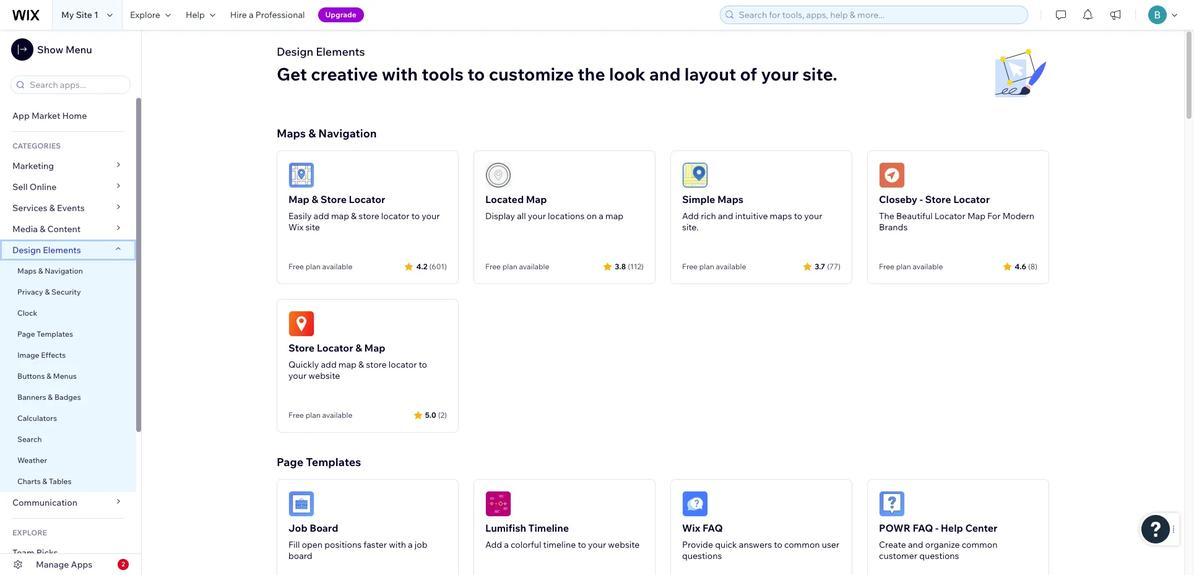 Task type: describe. For each thing, give the bounding box(es) containing it.
your inside the simple maps add rich and intuitive maps to your site.
[[805, 211, 823, 222]]

store for store locator & map
[[366, 359, 387, 370]]

store inside the store locator & map quickly add map & store locator to your website
[[289, 342, 315, 354]]

powr faq - help center logo image
[[880, 491, 906, 517]]

plan for map & store locator
[[306, 262, 321, 271]]

creative
[[311, 63, 378, 85]]

questions inside powr faq - help center create and organize common customer questions
[[920, 551, 960, 562]]

located map logo image
[[486, 162, 512, 188]]

free for store locator & map
[[289, 411, 304, 420]]

team picks link
[[0, 543, 136, 564]]

free right "(112)"
[[683, 262, 698, 271]]

faster
[[364, 540, 387, 551]]

available for store locator & map
[[322, 411, 353, 420]]

of
[[741, 63, 758, 85]]

free plan available down rich
[[683, 262, 747, 271]]

your inside map & store locator easily add map & store locator to your wix site
[[422, 211, 440, 222]]

plan down display
[[503, 262, 518, 271]]

a right "hire"
[[249, 9, 254, 20]]

picks
[[36, 548, 58, 559]]

search link
[[0, 429, 136, 450]]

site. inside the simple maps add rich and intuitive maps to your site.
[[683, 222, 699, 233]]

job
[[289, 522, 308, 535]]

a inside "job board fill open positions faster with a job board"
[[408, 540, 413, 551]]

a inside lumifish timeline add a colorful timeline to your website
[[504, 540, 509, 551]]

layout
[[685, 63, 737, 85]]

the
[[578, 63, 606, 85]]

app
[[12, 110, 30, 121]]

sell online link
[[0, 177, 136, 198]]

my site 1
[[61, 9, 98, 20]]

buttons & menus
[[17, 372, 77, 381]]

timeline
[[529, 522, 569, 535]]

store locator & map quickly add map & store locator to your website
[[289, 342, 427, 382]]

charts & tables
[[17, 477, 72, 486]]

and inside design elements get creative with tools to customize the look and layout of your site.
[[650, 63, 681, 85]]

page templates inside sidebar element
[[17, 330, 75, 339]]

marketing
[[12, 160, 54, 172]]

my
[[61, 9, 74, 20]]

hire
[[230, 9, 247, 20]]

charts
[[17, 477, 41, 486]]

1 vertical spatial page templates
[[277, 455, 361, 470]]

and inside powr faq - help center create and organize common customer questions
[[909, 540, 924, 551]]

to inside 'wix faq provide quick answers to common user questions'
[[775, 540, 783, 551]]

simple maps add rich and intuitive maps to your site.
[[683, 193, 823, 233]]

free for map & store locator
[[289, 262, 304, 271]]

wix faq provide quick answers to common user questions
[[683, 522, 840, 562]]

menu
[[66, 43, 92, 56]]

upgrade
[[326, 10, 357, 19]]

add for lumifish timeline
[[486, 540, 502, 551]]

to inside the simple maps add rich and intuitive maps to your site.
[[795, 211, 803, 222]]

maps & navigation link
[[0, 261, 136, 282]]

your inside the store locator & map quickly add map & store locator to your website
[[289, 370, 307, 382]]

on
[[587, 211, 597, 222]]

0 vertical spatial maps & navigation
[[277, 126, 377, 141]]

easily
[[289, 211, 312, 222]]

common inside powr faq - help center create and organize common customer questions
[[962, 540, 998, 551]]

elements for design elements
[[43, 245, 81, 256]]

(77)
[[828, 262, 841, 271]]

available down the intuitive on the right of page
[[716, 262, 747, 271]]

show menu
[[37, 43, 92, 56]]

job
[[415, 540, 428, 551]]

free down display
[[486, 262, 501, 271]]

weather
[[17, 456, 47, 465]]

communication link
[[0, 492, 136, 514]]

help inside button
[[186, 9, 205, 20]]

2
[[122, 561, 125, 569]]

available down all
[[519, 262, 550, 271]]

provide
[[683, 540, 714, 551]]

charts & tables link
[[0, 471, 136, 492]]

board
[[289, 551, 313, 562]]

center
[[966, 522, 998, 535]]

closeby - store locator logo image
[[880, 162, 906, 188]]

simple
[[683, 193, 716, 206]]

rich
[[701, 211, 717, 222]]

user
[[822, 540, 840, 551]]

site. inside design elements get creative with tools to customize the look and layout of your site.
[[803, 63, 838, 85]]

display
[[486, 211, 515, 222]]

team
[[12, 548, 34, 559]]

colorful
[[511, 540, 542, 551]]

explore
[[130, 9, 160, 20]]

services
[[12, 203, 47, 214]]

modern
[[1003, 211, 1035, 222]]

banners
[[17, 393, 46, 402]]

- inside closeby - store locator the beautiful locator map for modern brands
[[920, 193, 924, 206]]

intuitive
[[736, 211, 768, 222]]

market
[[32, 110, 60, 121]]

lumifish timeline add a colorful timeline to your website
[[486, 522, 640, 551]]

tables
[[49, 477, 72, 486]]

buttons
[[17, 372, 45, 381]]

services & events link
[[0, 198, 136, 219]]

Search for tools, apps, help & more... field
[[736, 6, 1025, 24]]

explore
[[12, 528, 47, 538]]

professional
[[256, 9, 305, 20]]

map inside the store locator & map quickly add map & store locator to your website
[[365, 342, 386, 354]]

sell
[[12, 181, 28, 193]]

clock
[[17, 308, 37, 318]]

locator for map & store locator
[[381, 211, 410, 222]]

hire a professional
[[230, 9, 305, 20]]

for
[[988, 211, 1001, 222]]

image effects link
[[0, 345, 136, 366]]

sell online
[[12, 181, 57, 193]]

to inside map & store locator easily add map & store locator to your wix site
[[412, 211, 420, 222]]

website inside lumifish timeline add a colorful timeline to your website
[[608, 540, 640, 551]]

site
[[306, 222, 320, 233]]

1 horizontal spatial navigation
[[319, 126, 377, 141]]

create
[[880, 540, 907, 551]]

closeby
[[880, 193, 918, 206]]

wix inside map & store locator easily add map & store locator to your wix site
[[289, 222, 304, 233]]

communication
[[12, 497, 79, 509]]

tools
[[422, 63, 464, 85]]

common inside 'wix faq provide quick answers to common user questions'
[[785, 540, 820, 551]]

beautiful
[[897, 211, 933, 222]]

powr
[[880, 522, 911, 535]]

media & content
[[12, 224, 81, 235]]

store for -
[[926, 193, 952, 206]]

3.8 (112)
[[615, 262, 644, 271]]

clock link
[[0, 303, 136, 324]]

calculators link
[[0, 408, 136, 429]]

site
[[76, 9, 92, 20]]

map for map
[[339, 359, 357, 370]]

categories
[[12, 141, 61, 151]]

locations
[[548, 211, 585, 222]]

media
[[12, 224, 38, 235]]

upgrade button
[[318, 7, 364, 22]]

(2)
[[438, 410, 447, 420]]



Task type: locate. For each thing, give the bounding box(es) containing it.
organize
[[926, 540, 961, 551]]

maps up the intuitive on the right of page
[[718, 193, 744, 206]]

to up 4.2
[[412, 211, 420, 222]]

free down brands
[[880, 262, 895, 271]]

1 vertical spatial design
[[12, 245, 41, 256]]

0 vertical spatial page
[[17, 330, 35, 339]]

add for simple maps
[[683, 211, 699, 222]]

page up job board logo
[[277, 455, 304, 470]]

1 vertical spatial maps
[[718, 193, 744, 206]]

powr faq - help center create and organize common customer questions
[[880, 522, 998, 562]]

1 horizontal spatial page
[[277, 455, 304, 470]]

wix faq logo image
[[683, 491, 709, 517]]

1 vertical spatial with
[[389, 540, 406, 551]]

1 horizontal spatial help
[[941, 522, 964, 535]]

add right easily
[[314, 211, 329, 222]]

0 horizontal spatial maps & navigation
[[17, 266, 83, 276]]

0 horizontal spatial navigation
[[45, 266, 83, 276]]

locator inside the store locator & map quickly add map & store locator to your website
[[317, 342, 353, 354]]

store inside map & store locator easily add map & store locator to your wix site
[[359, 211, 380, 222]]

0 horizontal spatial store
[[289, 342, 315, 354]]

website inside the store locator & map quickly add map & store locator to your website
[[309, 370, 340, 382]]

to inside design elements get creative with tools to customize the look and layout of your site.
[[468, 63, 485, 85]]

a left 'job'
[[408, 540, 413, 551]]

2 questions from the left
[[920, 551, 960, 562]]

map inside map & store locator easily add map & store locator to your wix site
[[289, 193, 310, 206]]

0 vertical spatial locator
[[381, 211, 410, 222]]

quick
[[716, 540, 738, 551]]

1 vertical spatial locator
[[389, 359, 417, 370]]

1 vertical spatial help
[[941, 522, 964, 535]]

wix
[[289, 222, 304, 233], [683, 522, 701, 535]]

0 horizontal spatial website
[[309, 370, 340, 382]]

locator for store locator & map
[[389, 359, 417, 370]]

free down easily
[[289, 262, 304, 271]]

online
[[30, 181, 57, 193]]

customer
[[880, 551, 918, 562]]

1 horizontal spatial maps & navigation
[[277, 126, 377, 141]]

job board logo image
[[289, 491, 315, 517]]

common left user
[[785, 540, 820, 551]]

2 vertical spatial maps
[[17, 266, 37, 276]]

0 vertical spatial and
[[650, 63, 681, 85]]

design up get
[[277, 45, 314, 59]]

available down beautiful
[[913, 262, 944, 271]]

page down the clock
[[17, 330, 35, 339]]

0 horizontal spatial and
[[650, 63, 681, 85]]

store
[[321, 193, 347, 206], [926, 193, 952, 206], [289, 342, 315, 354]]

help
[[186, 9, 205, 20], [941, 522, 964, 535]]

map right quickly
[[339, 359, 357, 370]]

design elements link
[[0, 240, 136, 261]]

team picks
[[12, 548, 58, 559]]

faq inside powr faq - help center create and organize common customer questions
[[913, 522, 934, 535]]

design for design elements
[[12, 245, 41, 256]]

plan for closeby - store locator
[[897, 262, 912, 271]]

maps & navigation up the map & store locator logo at the left of page
[[277, 126, 377, 141]]

(601)
[[430, 262, 447, 271]]

to right the answers
[[775, 540, 783, 551]]

templates inside page templates link
[[37, 330, 73, 339]]

manage
[[36, 559, 69, 570]]

0 vertical spatial wix
[[289, 222, 304, 233]]

2 horizontal spatial maps
[[718, 193, 744, 206]]

1 horizontal spatial elements
[[316, 45, 365, 59]]

content
[[47, 224, 81, 235]]

maps inside the simple maps add rich and intuitive maps to your site.
[[718, 193, 744, 206]]

common down center
[[962, 540, 998, 551]]

elements inside design elements get creative with tools to customize the look and layout of your site.
[[316, 45, 365, 59]]

0 vertical spatial store
[[359, 211, 380, 222]]

0 horizontal spatial common
[[785, 540, 820, 551]]

0 horizontal spatial templates
[[37, 330, 73, 339]]

questions right customer
[[920, 551, 960, 562]]

faq for provide
[[703, 522, 723, 535]]

1
[[94, 9, 98, 20]]

4.6
[[1015, 262, 1027, 271]]

add inside the store locator & map quickly add map & store locator to your website
[[321, 359, 337, 370]]

to inside the store locator & map quickly add map & store locator to your website
[[419, 359, 427, 370]]

calculators
[[17, 414, 57, 423]]

available down the store locator & map quickly add map & store locator to your website
[[322, 411, 353, 420]]

1 horizontal spatial page templates
[[277, 455, 361, 470]]

1 horizontal spatial add
[[683, 211, 699, 222]]

look
[[610, 63, 646, 85]]

a right 'on'
[[599, 211, 604, 222]]

simple maps logo image
[[683, 162, 709, 188]]

a
[[249, 9, 254, 20], [599, 211, 604, 222], [408, 540, 413, 551], [504, 540, 509, 551]]

1 horizontal spatial -
[[936, 522, 939, 535]]

maps up the map & store locator logo at the left of page
[[277, 126, 306, 141]]

2 horizontal spatial store
[[926, 193, 952, 206]]

elements for design elements get creative with tools to customize the look and layout of your site.
[[316, 45, 365, 59]]

1 horizontal spatial wix
[[683, 522, 701, 535]]

1 horizontal spatial site.
[[803, 63, 838, 85]]

app market home
[[12, 110, 87, 121]]

5.0
[[425, 410, 436, 420]]

0 horizontal spatial page templates
[[17, 330, 75, 339]]

maps up privacy
[[17, 266, 37, 276]]

available
[[322, 262, 353, 271], [519, 262, 550, 271], [716, 262, 747, 271], [913, 262, 944, 271], [322, 411, 353, 420]]

0 horizontal spatial -
[[920, 193, 924, 206]]

help up the organize
[[941, 522, 964, 535]]

closeby - store locator the beautiful locator map for modern brands
[[880, 193, 1035, 233]]

0 horizontal spatial page
[[17, 330, 35, 339]]

1 horizontal spatial website
[[608, 540, 640, 551]]

security
[[51, 287, 81, 297]]

add for locator
[[321, 359, 337, 370]]

1 vertical spatial and
[[718, 211, 734, 222]]

page templates up image effects
[[17, 330, 75, 339]]

1 horizontal spatial questions
[[920, 551, 960, 562]]

map inside the store locator & map quickly add map & store locator to your website
[[339, 359, 357, 370]]

map & store locator logo image
[[289, 162, 315, 188]]

plan down brands
[[897, 262, 912, 271]]

free plan available down all
[[486, 262, 550, 271]]

1 faq from the left
[[703, 522, 723, 535]]

design inside sidebar element
[[12, 245, 41, 256]]

Search apps... field
[[26, 76, 126, 94]]

navigation down creative
[[319, 126, 377, 141]]

0 vertical spatial design
[[277, 45, 314, 59]]

your right timeline
[[588, 540, 607, 551]]

free plan available down quickly
[[289, 411, 353, 420]]

0 horizontal spatial questions
[[683, 551, 722, 562]]

your right maps
[[805, 211, 823, 222]]

free plan available down site
[[289, 262, 353, 271]]

questions inside 'wix faq provide quick answers to common user questions'
[[683, 551, 722, 562]]

1 vertical spatial wix
[[683, 522, 701, 535]]

page
[[17, 330, 35, 339], [277, 455, 304, 470]]

map inside located map display all your locations on a map
[[606, 211, 624, 222]]

map right site
[[331, 211, 349, 222]]

your inside located map display all your locations on a map
[[528, 211, 546, 222]]

2 horizontal spatial and
[[909, 540, 924, 551]]

2 common from the left
[[962, 540, 998, 551]]

0 vertical spatial add
[[314, 211, 329, 222]]

questions down wix faq logo
[[683, 551, 722, 562]]

design down media
[[12, 245, 41, 256]]

and inside the simple maps add rich and intuitive maps to your site.
[[718, 211, 734, 222]]

privacy
[[17, 287, 43, 297]]

map inside map & store locator easily add map & store locator to your wix site
[[331, 211, 349, 222]]

1 horizontal spatial design
[[277, 45, 314, 59]]

0 vertical spatial maps
[[277, 126, 306, 141]]

0 vertical spatial website
[[309, 370, 340, 382]]

1 vertical spatial maps & navigation
[[17, 266, 83, 276]]

0 vertical spatial help
[[186, 9, 205, 20]]

available for map & store locator
[[322, 262, 353, 271]]

1 horizontal spatial and
[[718, 211, 734, 222]]

faq for -
[[913, 522, 934, 535]]

elements down content
[[43, 245, 81, 256]]

0 vertical spatial with
[[382, 63, 418, 85]]

faq up the organize
[[913, 522, 934, 535]]

navigation down design elements link
[[45, 266, 83, 276]]

2 faq from the left
[[913, 522, 934, 535]]

(8)
[[1029, 262, 1038, 271]]

locator inside map & store locator easily add map & store locator to your wix site
[[381, 211, 410, 222]]

add down lumifish
[[486, 540, 502, 551]]

timeline
[[544, 540, 576, 551]]

templates
[[37, 330, 73, 339], [306, 455, 361, 470]]

maps inside sidebar element
[[17, 266, 37, 276]]

navigation
[[319, 126, 377, 141], [45, 266, 83, 276]]

your inside design elements get creative with tools to customize the look and layout of your site.
[[762, 63, 799, 85]]

page templates
[[17, 330, 75, 339], [277, 455, 361, 470]]

templates up job board logo
[[306, 455, 361, 470]]

page inside sidebar element
[[17, 330, 35, 339]]

0 vertical spatial -
[[920, 193, 924, 206]]

map
[[331, 211, 349, 222], [606, 211, 624, 222], [339, 359, 357, 370]]

plan down quickly
[[306, 411, 321, 420]]

with left tools
[[382, 63, 418, 85]]

and right look
[[650, 63, 681, 85]]

- inside powr faq - help center create and organize common customer questions
[[936, 522, 939, 535]]

common
[[785, 540, 820, 551], [962, 540, 998, 551]]

1 common from the left
[[785, 540, 820, 551]]

and right rich
[[718, 211, 734, 222]]

1 vertical spatial elements
[[43, 245, 81, 256]]

sidebar element
[[0, 30, 142, 575]]

0 vertical spatial elements
[[316, 45, 365, 59]]

your up "4.2 (601)"
[[422, 211, 440, 222]]

store for map & store locator
[[359, 211, 380, 222]]

answers
[[739, 540, 773, 551]]

website
[[309, 370, 340, 382], [608, 540, 640, 551]]

0 vertical spatial navigation
[[319, 126, 377, 141]]

positions
[[325, 540, 362, 551]]

buttons & menus link
[[0, 366, 136, 387]]

locator inside the store locator & map quickly add map & store locator to your website
[[389, 359, 417, 370]]

1 questions from the left
[[683, 551, 722, 562]]

marketing link
[[0, 155, 136, 177]]

with right faster
[[389, 540, 406, 551]]

help button
[[178, 0, 223, 30]]

to right timeline
[[578, 540, 587, 551]]

design inside design elements get creative with tools to customize the look and layout of your site.
[[277, 45, 314, 59]]

design for design elements get creative with tools to customize the look and layout of your site.
[[277, 45, 314, 59]]

2 vertical spatial and
[[909, 540, 924, 551]]

faq up quick
[[703, 522, 723, 535]]

map inside located map display all your locations on a map
[[526, 193, 547, 206]]

store inside map & store locator easily add map & store locator to your wix site
[[321, 193, 347, 206]]

1 vertical spatial add
[[321, 359, 337, 370]]

your down store locator & map logo
[[289, 370, 307, 382]]

1 horizontal spatial maps
[[277, 126, 306, 141]]

free plan available for store locator & map
[[289, 411, 353, 420]]

elements inside sidebar element
[[43, 245, 81, 256]]

services & events
[[12, 203, 85, 214]]

1 horizontal spatial store
[[321, 193, 347, 206]]

1 horizontal spatial templates
[[306, 455, 361, 470]]

page templates up job board logo
[[277, 455, 361, 470]]

banners & badges link
[[0, 387, 136, 408]]

a down lumifish
[[504, 540, 509, 551]]

available for closeby - store locator
[[913, 262, 944, 271]]

free
[[289, 262, 304, 271], [486, 262, 501, 271], [683, 262, 698, 271], [880, 262, 895, 271], [289, 411, 304, 420]]

privacy & security
[[17, 287, 81, 297]]

app market home link
[[0, 105, 136, 126]]

0 horizontal spatial help
[[186, 9, 205, 20]]

customize
[[489, 63, 574, 85]]

with inside design elements get creative with tools to customize the look and layout of your site.
[[382, 63, 418, 85]]

0 vertical spatial site.
[[803, 63, 838, 85]]

fill
[[289, 540, 300, 551]]

store for &
[[321, 193, 347, 206]]

open
[[302, 540, 323, 551]]

design elements get creative with tools to customize the look and layout of your site.
[[277, 45, 838, 85]]

add for &
[[314, 211, 329, 222]]

1 horizontal spatial faq
[[913, 522, 934, 535]]

quickly
[[289, 359, 319, 370]]

free plan available for closeby - store locator
[[880, 262, 944, 271]]

map inside closeby - store locator the beautiful locator map for modern brands
[[968, 211, 986, 222]]

with inside "job board fill open positions faster with a job board"
[[389, 540, 406, 551]]

banners & badges
[[17, 393, 81, 402]]

lumifish timeline logo image
[[486, 491, 512, 517]]

maps
[[277, 126, 306, 141], [718, 193, 744, 206], [17, 266, 37, 276]]

- up the organize
[[936, 522, 939, 535]]

map
[[289, 193, 310, 206], [526, 193, 547, 206], [968, 211, 986, 222], [365, 342, 386, 354]]

map right 'on'
[[606, 211, 624, 222]]

maps & navigation down design elements
[[17, 266, 83, 276]]

(112)
[[628, 262, 644, 271]]

job board fill open positions faster with a job board
[[289, 522, 428, 562]]

3.7 (77)
[[815, 262, 841, 271]]

0 horizontal spatial design
[[12, 245, 41, 256]]

1 vertical spatial add
[[486, 540, 502, 551]]

1 vertical spatial page
[[277, 455, 304, 470]]

your inside lumifish timeline add a colorful timeline to your website
[[588, 540, 607, 551]]

0 horizontal spatial wix
[[289, 222, 304, 233]]

1 vertical spatial navigation
[[45, 266, 83, 276]]

badges
[[54, 393, 81, 402]]

free plan available down brands
[[880, 262, 944, 271]]

effects
[[41, 351, 66, 360]]

store locator & map logo image
[[289, 311, 315, 337]]

add left rich
[[683, 211, 699, 222]]

templates up "effects"
[[37, 330, 73, 339]]

0 horizontal spatial elements
[[43, 245, 81, 256]]

free down quickly
[[289, 411, 304, 420]]

help left "hire"
[[186, 9, 205, 20]]

hire a professional link
[[223, 0, 313, 30]]

1 horizontal spatial common
[[962, 540, 998, 551]]

show
[[37, 43, 63, 56]]

plan for store locator & map
[[306, 411, 321, 420]]

manage apps
[[36, 559, 93, 570]]

0 horizontal spatial add
[[486, 540, 502, 551]]

1 vertical spatial -
[[936, 522, 939, 535]]

image
[[17, 351, 39, 360]]

to up 5.0
[[419, 359, 427, 370]]

0 vertical spatial templates
[[37, 330, 73, 339]]

all
[[517, 211, 526, 222]]

map & store locator easily add map & store locator to your wix site
[[289, 193, 440, 233]]

help inside powr faq - help center create and organize common customer questions
[[941, 522, 964, 535]]

store inside closeby - store locator the beautiful locator map for modern brands
[[926, 193, 952, 206]]

3.8
[[615, 262, 626, 271]]

free plan available
[[289, 262, 353, 271], [486, 262, 550, 271], [683, 262, 747, 271], [880, 262, 944, 271], [289, 411, 353, 420]]

maps & navigation inside sidebar element
[[17, 266, 83, 276]]

navigation inside maps & navigation link
[[45, 266, 83, 276]]

get
[[277, 63, 307, 85]]

plan down rich
[[700, 262, 715, 271]]

- up beautiful
[[920, 193, 924, 206]]

located map display all your locations on a map
[[486, 193, 624, 222]]

to inside lumifish timeline add a colorful timeline to your website
[[578, 540, 587, 551]]

plan down site
[[306, 262, 321, 271]]

store inside the store locator & map quickly add map & store locator to your website
[[366, 359, 387, 370]]

free for closeby - store locator
[[880, 262, 895, 271]]

wix left site
[[289, 222, 304, 233]]

add inside map & store locator easily add map & store locator to your wix site
[[314, 211, 329, 222]]

add inside lumifish timeline add a colorful timeline to your website
[[486, 540, 502, 551]]

wix up provide
[[683, 522, 701, 535]]

1 vertical spatial website
[[608, 540, 640, 551]]

elements up creative
[[316, 45, 365, 59]]

add inside the simple maps add rich and intuitive maps to your site.
[[683, 211, 699, 222]]

add right quickly
[[321, 359, 337, 370]]

faq inside 'wix faq provide quick answers to common user questions'
[[703, 522, 723, 535]]

0 horizontal spatial faq
[[703, 522, 723, 535]]

0 horizontal spatial site.
[[683, 222, 699, 233]]

and right create
[[909, 540, 924, 551]]

0 vertical spatial page templates
[[17, 330, 75, 339]]

with
[[382, 63, 418, 85], [389, 540, 406, 551]]

your right all
[[528, 211, 546, 222]]

1 vertical spatial site.
[[683, 222, 699, 233]]

map for locator
[[331, 211, 349, 222]]

0 vertical spatial add
[[683, 211, 699, 222]]

locator inside map & store locator easily add map & store locator to your wix site
[[349, 193, 386, 206]]

wix inside 'wix faq provide quick answers to common user questions'
[[683, 522, 701, 535]]

a inside located map display all your locations on a map
[[599, 211, 604, 222]]

your right the of
[[762, 63, 799, 85]]

0 horizontal spatial maps
[[17, 266, 37, 276]]

1 vertical spatial templates
[[306, 455, 361, 470]]

1 vertical spatial store
[[366, 359, 387, 370]]

available down map & store locator easily add map & store locator to your wix site
[[322, 262, 353, 271]]

free plan available for map & store locator
[[289, 262, 353, 271]]

to right tools
[[468, 63, 485, 85]]

to right maps
[[795, 211, 803, 222]]



Task type: vqa. For each thing, say whether or not it's contained in the screenshot.
one at right
no



